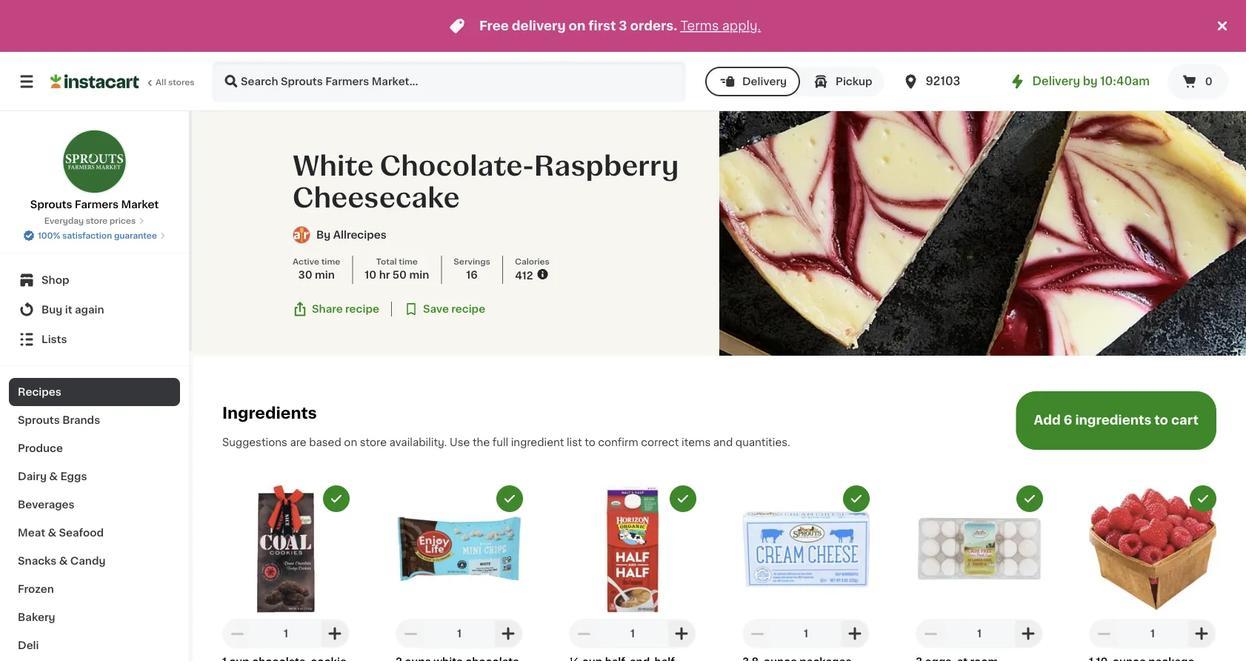 Task type: describe. For each thing, give the bounding box(es) containing it.
instacart logo image
[[50, 73, 139, 90]]

by
[[1084, 76, 1098, 87]]

everyday store prices
[[44, 217, 136, 225]]

100%
[[38, 232, 60, 240]]

& for snacks
[[59, 556, 68, 566]]

snacks & candy
[[18, 556, 106, 566]]

suggestions are based on store availability. use the full ingredient list to confirm correct items and quantities.
[[222, 437, 791, 448]]

increment quantity image for 6th the product group from the right
[[326, 625, 344, 643]]

16
[[467, 270, 478, 280]]

decrement quantity image for 4th the product group from left
[[749, 625, 766, 643]]

6 product group from the left
[[1090, 485, 1217, 661]]

deli
[[18, 640, 39, 651]]

5 product group from the left
[[916, 485, 1044, 661]]

white
[[293, 153, 374, 179]]

recipe for save recipe
[[452, 304, 486, 314]]

1 for 6th the product group from left
[[1151, 628, 1156, 639]]

decrement quantity image for second the product group from the right
[[922, 625, 940, 643]]

min inside active time 30 min
[[315, 270, 335, 280]]

time for min
[[322, 258, 340, 266]]

total
[[376, 258, 397, 266]]

all
[[156, 78, 166, 86]]

active time 30 min
[[293, 258, 340, 280]]

10
[[365, 270, 377, 280]]

share
[[312, 304, 343, 314]]

stores
[[168, 78, 195, 86]]

shop
[[42, 275, 69, 285]]

delivery by 10:40am
[[1033, 76, 1150, 87]]

1 for 3rd the product group from the left
[[631, 628, 635, 639]]

by allrecipes
[[317, 230, 387, 240]]

increment quantity image for 3rd the product group from the left
[[673, 625, 691, 643]]

servings
[[454, 258, 491, 266]]

chocolate-
[[380, 153, 534, 179]]

lists link
[[9, 325, 180, 354]]

0 button
[[1168, 64, 1229, 99]]

unselect item image for fifth the product group from the right
[[503, 492, 517, 505]]

limited time offer region
[[0, 0, 1214, 52]]

delivery for delivery by 10:40am
[[1033, 76, 1081, 87]]

meat & seafood link
[[9, 519, 180, 547]]

confirm
[[598, 437, 639, 448]]

free
[[480, 20, 509, 32]]

deli link
[[9, 632, 180, 660]]

buy
[[42, 305, 63, 315]]

increment quantity image for 6th the product group from left
[[1193, 625, 1211, 643]]

1 vertical spatial on
[[344, 437, 357, 448]]

beverages
[[18, 500, 75, 510]]

active
[[293, 258, 320, 266]]

10:40am
[[1101, 76, 1150, 87]]

to inside button
[[1155, 414, 1169, 426]]

2 product group from the left
[[396, 485, 523, 661]]

quantities.
[[736, 437, 791, 448]]

buy it again link
[[9, 295, 180, 325]]

1 unselect item image from the left
[[1024, 492, 1037, 505]]

recipes
[[18, 387, 61, 397]]

dairy
[[18, 471, 47, 482]]

service type group
[[706, 67, 885, 96]]

save recipe button
[[404, 302, 486, 317]]

delivery
[[512, 20, 566, 32]]

eggs
[[60, 471, 87, 482]]

save
[[423, 304, 449, 314]]

based
[[309, 437, 342, 448]]

prices
[[110, 217, 136, 225]]

decrement quantity image for 6th the product group from left
[[1096, 625, 1113, 643]]

the
[[473, 437, 490, 448]]

0 horizontal spatial to
[[585, 437, 596, 448]]

list
[[567, 437, 582, 448]]

share recipe
[[312, 304, 379, 314]]

4 product group from the left
[[743, 485, 870, 661]]

add 6 ingredients to cart button
[[1017, 391, 1217, 450]]

guarantee
[[114, 232, 157, 240]]

1 horizontal spatial store
[[360, 437, 387, 448]]

suggestions
[[222, 437, 288, 448]]

& for dairy
[[49, 471, 58, 482]]

sprouts farmers market logo image
[[62, 129, 127, 194]]

sprouts farmers market
[[30, 199, 159, 210]]

dairy & eggs link
[[9, 463, 180, 491]]

allrecipes
[[333, 230, 387, 240]]

buy it again
[[42, 305, 104, 315]]

unselect item image for 6th the product group from the right
[[330, 492, 343, 505]]

free delivery on first 3 orders. terms apply.
[[480, 20, 761, 32]]

increment quantity image for second the product group from the right
[[1020, 625, 1038, 643]]

use
[[450, 437, 470, 448]]

calories
[[515, 258, 550, 266]]

and
[[714, 437, 733, 448]]

seafood
[[59, 528, 104, 538]]

pickup button
[[801, 67, 885, 96]]

servings 16
[[454, 258, 491, 280]]

beverages link
[[9, 491, 180, 519]]

items
[[682, 437, 711, 448]]

100% satisfaction guarantee button
[[23, 227, 166, 242]]

produce
[[18, 443, 63, 454]]



Task type: vqa. For each thing, say whether or not it's contained in the screenshot.
Mandarins Bag's See eligible items button
no



Task type: locate. For each thing, give the bounding box(es) containing it.
sprouts up everyday
[[30, 199, 72, 210]]

sprouts for sprouts brands
[[18, 415, 60, 425]]

cart
[[1172, 414, 1199, 426]]

2 vertical spatial &
[[59, 556, 68, 566]]

6
[[1064, 414, 1073, 426]]

decrement quantity image for fifth the product group from the right
[[402, 625, 420, 643]]

first
[[589, 20, 616, 32]]

1 horizontal spatial delivery
[[1033, 76, 1081, 87]]

& left candy
[[59, 556, 68, 566]]

& right meat at the left bottom of the page
[[48, 528, 56, 538]]

0 horizontal spatial delivery
[[743, 76, 787, 87]]

0 vertical spatial store
[[86, 217, 108, 225]]

correct
[[641, 437, 679, 448]]

0 vertical spatial &
[[49, 471, 58, 482]]

1 horizontal spatial on
[[569, 20, 586, 32]]

total time 10 hr 50 min
[[365, 258, 429, 280]]

0 horizontal spatial store
[[86, 217, 108, 225]]

2 unselect item image from the left
[[503, 492, 517, 505]]

produce link
[[9, 434, 180, 463]]

3 product group from the left
[[569, 485, 697, 661]]

save recipe
[[423, 304, 486, 314]]

lists
[[42, 334, 67, 345]]

1 for 6th the product group from the right
[[284, 628, 288, 639]]

increment quantity image
[[500, 625, 517, 643], [673, 625, 691, 643], [847, 625, 864, 643], [1020, 625, 1038, 643]]

1 for 4th the product group from left
[[804, 628, 809, 639]]

0 horizontal spatial increment quantity image
[[326, 625, 344, 643]]

1 min from the left
[[315, 270, 335, 280]]

1 1 from the left
[[284, 628, 288, 639]]

time for hr
[[399, 258, 418, 266]]

delivery button
[[706, 67, 801, 96]]

it
[[65, 305, 72, 315]]

decrement quantity image
[[402, 625, 420, 643], [575, 625, 593, 643], [749, 625, 766, 643]]

Search field
[[213, 62, 685, 101]]

1 for fifth the product group from the right
[[457, 628, 462, 639]]

time inside total time 10 hr 50 min
[[399, 258, 418, 266]]

pickup
[[836, 76, 873, 87]]

store left availability.
[[360, 437, 387, 448]]

3 1 from the left
[[631, 628, 635, 639]]

2 horizontal spatial decrement quantity image
[[1096, 625, 1113, 643]]

sprouts brands link
[[9, 406, 180, 434]]

1 product group from the left
[[222, 485, 350, 661]]

delivery
[[1033, 76, 1081, 87], [743, 76, 787, 87]]

recipe right save
[[452, 304, 486, 314]]

1 horizontal spatial unselect item image
[[1197, 492, 1211, 505]]

everyday store prices link
[[44, 215, 145, 227]]

market
[[121, 199, 159, 210]]

1 recipe from the left
[[345, 304, 379, 314]]

store up 100% satisfaction guarantee button
[[86, 217, 108, 225]]

decrement quantity image for 6th the product group from the right
[[228, 625, 246, 643]]

brands
[[62, 415, 100, 425]]

sprouts for sprouts farmers market
[[30, 199, 72, 210]]

30
[[298, 270, 313, 280]]

1 decrement quantity image from the left
[[402, 625, 420, 643]]

sprouts farmers market link
[[30, 129, 159, 212]]

cheesecake
[[293, 185, 460, 211]]

0 horizontal spatial decrement quantity image
[[228, 625, 246, 643]]

2 1 from the left
[[457, 628, 462, 639]]

time
[[322, 258, 340, 266], [399, 258, 418, 266]]

92103 button
[[903, 61, 992, 102]]

add
[[1034, 414, 1061, 426]]

100% satisfaction guarantee
[[38, 232, 157, 240]]

1 vertical spatial &
[[48, 528, 56, 538]]

all stores
[[156, 78, 195, 86]]

increment quantity image for fifth the product group from the right
[[500, 625, 517, 643]]

2 time from the left
[[399, 258, 418, 266]]

1 increment quantity image from the left
[[500, 625, 517, 643]]

terms
[[681, 20, 719, 32]]

0 horizontal spatial on
[[344, 437, 357, 448]]

412
[[515, 271, 533, 281]]

delivery inside button
[[743, 76, 787, 87]]

1 decrement quantity image from the left
[[228, 625, 246, 643]]

1
[[284, 628, 288, 639], [457, 628, 462, 639], [631, 628, 635, 639], [804, 628, 809, 639], [978, 628, 982, 639], [1151, 628, 1156, 639]]

delivery for delivery
[[743, 76, 787, 87]]

&
[[49, 471, 58, 482], [48, 528, 56, 538], [59, 556, 68, 566]]

1 vertical spatial sprouts
[[18, 415, 60, 425]]

& for meat
[[48, 528, 56, 538]]

frozen
[[18, 584, 54, 595]]

increment quantity image
[[326, 625, 344, 643], [1193, 625, 1211, 643]]

recipes link
[[9, 378, 180, 406]]

& inside snacks & candy 'link'
[[59, 556, 68, 566]]

increment quantity image for 4th the product group from left
[[847, 625, 864, 643]]

4 1 from the left
[[804, 628, 809, 639]]

snacks
[[18, 556, 57, 566]]

2 horizontal spatial decrement quantity image
[[749, 625, 766, 643]]

are
[[290, 437, 307, 448]]

raspberry
[[534, 153, 679, 179]]

1 for second the product group from the right
[[978, 628, 982, 639]]

ingredients
[[1076, 414, 1152, 426]]

unselect item image
[[1024, 492, 1037, 505], [1197, 492, 1211, 505]]

on
[[569, 20, 586, 32], [344, 437, 357, 448]]

2 increment quantity image from the left
[[673, 625, 691, 643]]

unselect item image for 3rd the product group from the left
[[677, 492, 690, 505]]

orders.
[[630, 20, 678, 32]]

5 1 from the left
[[978, 628, 982, 639]]

0 vertical spatial on
[[569, 20, 586, 32]]

by
[[317, 230, 331, 240]]

share recipe button
[[293, 302, 379, 317]]

0 horizontal spatial unselect item image
[[1024, 492, 1037, 505]]

time inside active time 30 min
[[322, 258, 340, 266]]

0 vertical spatial to
[[1155, 414, 1169, 426]]

unselect item image
[[330, 492, 343, 505], [503, 492, 517, 505], [677, 492, 690, 505], [850, 492, 864, 505]]

3 decrement quantity image from the left
[[749, 625, 766, 643]]

candy
[[70, 556, 106, 566]]

terms apply. link
[[681, 20, 761, 32]]

2 increment quantity image from the left
[[1193, 625, 1211, 643]]

delivery by 10:40am link
[[1009, 73, 1150, 90]]

3
[[619, 20, 628, 32]]

& left eggs
[[49, 471, 58, 482]]

3 decrement quantity image from the left
[[1096, 625, 1113, 643]]

1 horizontal spatial recipe
[[452, 304, 486, 314]]

recipe for share recipe
[[345, 304, 379, 314]]

decrement quantity image for 3rd the product group from the left
[[575, 625, 593, 643]]

6 1 from the left
[[1151, 628, 1156, 639]]

50
[[393, 270, 407, 280]]

sprouts down recipes
[[18, 415, 60, 425]]

0 horizontal spatial recipe
[[345, 304, 379, 314]]

ingredients
[[222, 405, 317, 421]]

farmers
[[75, 199, 119, 210]]

on right based
[[344, 437, 357, 448]]

time right "active"
[[322, 258, 340, 266]]

decrement quantity image
[[228, 625, 246, 643], [922, 625, 940, 643], [1096, 625, 1113, 643]]

1 horizontal spatial increment quantity image
[[1193, 625, 1211, 643]]

snacks & candy link
[[9, 547, 180, 575]]

min right 50
[[410, 270, 429, 280]]

to left cart
[[1155, 414, 1169, 426]]

0
[[1206, 76, 1213, 87]]

3 unselect item image from the left
[[677, 492, 690, 505]]

min inside total time 10 hr 50 min
[[410, 270, 429, 280]]

on left 'first'
[[569, 20, 586, 32]]

min
[[315, 270, 335, 280], [410, 270, 429, 280]]

2 unselect item image from the left
[[1197, 492, 1211, 505]]

unselect item image for 4th the product group from left
[[850, 492, 864, 505]]

1 increment quantity image from the left
[[326, 625, 344, 643]]

delivery left by on the top
[[1033, 76, 1081, 87]]

1 unselect item image from the left
[[330, 492, 343, 505]]

dairy & eggs
[[18, 471, 87, 482]]

shop link
[[9, 265, 180, 295]]

2 recipe from the left
[[452, 304, 486, 314]]

1 horizontal spatial to
[[1155, 414, 1169, 426]]

& inside dairy & eggs link
[[49, 471, 58, 482]]

again
[[75, 305, 104, 315]]

satisfaction
[[62, 232, 112, 240]]

2 decrement quantity image from the left
[[575, 625, 593, 643]]

full
[[493, 437, 509, 448]]

to
[[1155, 414, 1169, 426], [585, 437, 596, 448]]

to right list at the bottom left
[[585, 437, 596, 448]]

recipe right "share"
[[345, 304, 379, 314]]

& inside "meat & seafood" link
[[48, 528, 56, 538]]

4 unselect item image from the left
[[850, 492, 864, 505]]

apply.
[[723, 20, 761, 32]]

time up 50
[[399, 258, 418, 266]]

all stores link
[[50, 61, 196, 102]]

sprouts
[[30, 199, 72, 210], [18, 415, 60, 425]]

white chocolate-raspberry cheesecake
[[293, 153, 679, 211]]

1 vertical spatial to
[[585, 437, 596, 448]]

3 increment quantity image from the left
[[847, 625, 864, 643]]

recipe
[[345, 304, 379, 314], [452, 304, 486, 314]]

0 vertical spatial sprouts
[[30, 199, 72, 210]]

bakery
[[18, 612, 55, 623]]

on inside limited time offer region
[[569, 20, 586, 32]]

1 time from the left
[[322, 258, 340, 266]]

hr
[[379, 270, 390, 280]]

4 increment quantity image from the left
[[1020, 625, 1038, 643]]

product group
[[222, 485, 350, 661], [396, 485, 523, 661], [569, 485, 697, 661], [743, 485, 870, 661], [916, 485, 1044, 661], [1090, 485, 1217, 661]]

0 horizontal spatial time
[[322, 258, 340, 266]]

white chocolate-raspberry cheesecake image
[[720, 111, 1247, 356]]

min right 30
[[315, 270, 335, 280]]

92103
[[926, 76, 961, 87]]

bakery link
[[9, 603, 180, 632]]

1 horizontal spatial decrement quantity image
[[922, 625, 940, 643]]

0 horizontal spatial min
[[315, 270, 335, 280]]

frozen link
[[9, 575, 180, 603]]

0 horizontal spatial decrement quantity image
[[402, 625, 420, 643]]

meat & seafood
[[18, 528, 104, 538]]

sprouts brands
[[18, 415, 100, 425]]

1 horizontal spatial decrement quantity image
[[575, 625, 593, 643]]

2 decrement quantity image from the left
[[922, 625, 940, 643]]

availability.
[[390, 437, 447, 448]]

delivery down apply.
[[743, 76, 787, 87]]

1 horizontal spatial time
[[399, 258, 418, 266]]

None search field
[[212, 61, 686, 102]]

2 min from the left
[[410, 270, 429, 280]]

1 horizontal spatial min
[[410, 270, 429, 280]]

everyday
[[44, 217, 84, 225]]

1 vertical spatial store
[[360, 437, 387, 448]]

add 6 ingredients to cart
[[1034, 414, 1199, 426]]



